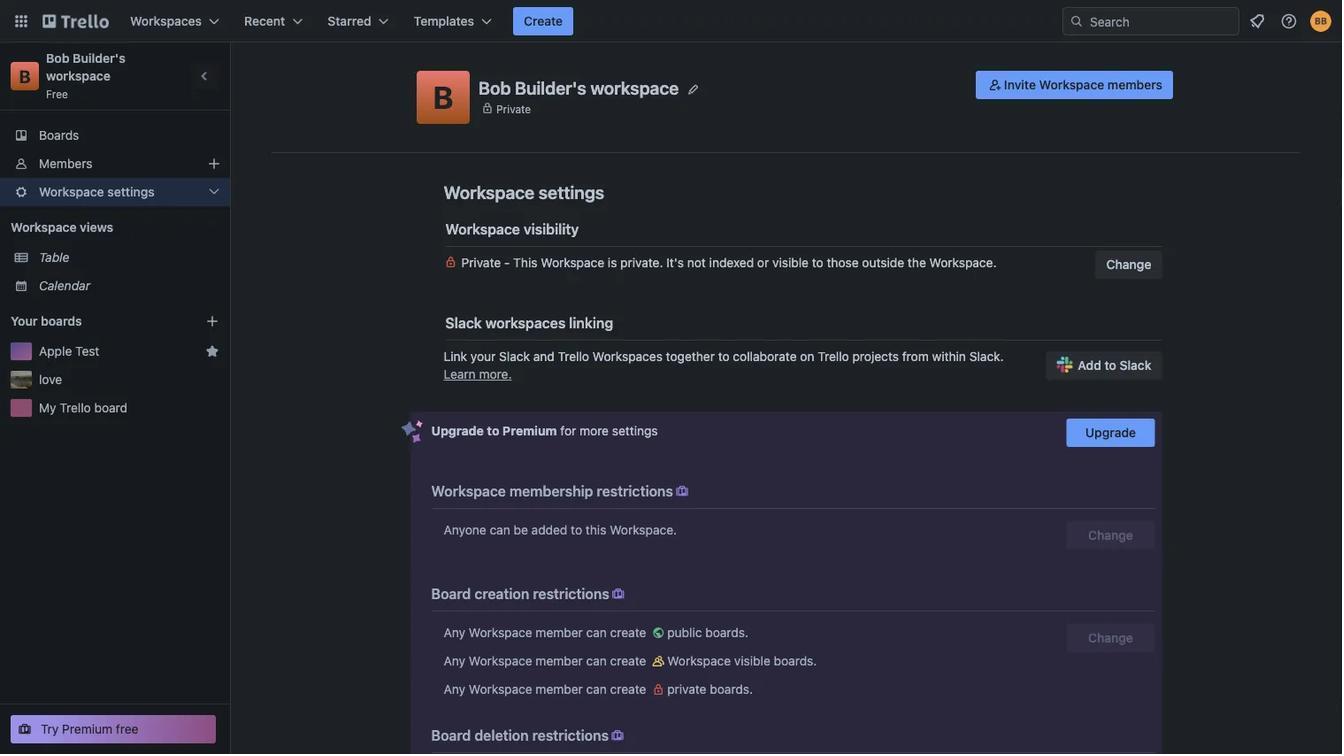 Task type: describe. For each thing, give the bounding box(es) containing it.
1 horizontal spatial settings
[[539, 181, 605, 202]]

linking
[[569, 315, 614, 332]]

membership
[[510, 483, 594, 500]]

change inside change 'link'
[[1089, 631, 1134, 645]]

private.
[[621, 255, 664, 270]]

board for board creation restrictions
[[432, 586, 471, 602]]

private
[[668, 682, 707, 697]]

can for private boards.
[[587, 682, 607, 697]]

visibility
[[524, 221, 579, 238]]

from
[[903, 349, 929, 364]]

this
[[514, 255, 538, 270]]

b for b button
[[433, 79, 454, 116]]

private boards.
[[668, 682, 753, 697]]

open information menu image
[[1281, 12, 1299, 30]]

members link
[[0, 150, 230, 178]]

not
[[688, 255, 706, 270]]

apple test
[[39, 344, 99, 359]]

public
[[668, 625, 702, 640]]

upgrade to premium for more settings
[[432, 424, 658, 438]]

Search field
[[1084, 8, 1239, 35]]

board for board deletion restrictions
[[432, 727, 471, 744]]

board
[[94, 401, 128, 415]]

1 vertical spatial boards.
[[774, 654, 817, 668]]

starred
[[328, 14, 372, 28]]

add board image
[[205, 314, 220, 328]]

board deletion restrictions
[[432, 727, 609, 744]]

to left those
[[812, 255, 824, 270]]

1 vertical spatial workspace.
[[610, 523, 677, 537]]

within
[[933, 349, 967, 364]]

collaborate
[[733, 349, 797, 364]]

private for private
[[497, 102, 531, 115]]

workspace inside button
[[1040, 77, 1105, 92]]

learn more. link
[[444, 367, 512, 382]]

1 vertical spatial change
[[1089, 528, 1134, 543]]

on
[[801, 349, 815, 364]]

link
[[444, 349, 467, 364]]

workspace for bob builder's workspace
[[591, 77, 679, 98]]

create for public boards.
[[611, 625, 647, 640]]

any for private boards.
[[444, 682, 466, 697]]

bob builder's workspace link
[[46, 51, 129, 83]]

restrictions for board creation restrictions
[[533, 586, 610, 602]]

members
[[1108, 77, 1163, 92]]

slack.
[[970, 349, 1004, 364]]

table
[[39, 250, 69, 265]]

b link
[[11, 62, 39, 90]]

slack for link
[[499, 349, 530, 364]]

workspace settings button
[[0, 178, 230, 206]]

to left this
[[571, 523, 583, 537]]

my trello board
[[39, 401, 128, 415]]

calendar link
[[39, 277, 220, 295]]

0 horizontal spatial visible
[[735, 654, 771, 668]]

test
[[75, 344, 99, 359]]

workspaces inside link your slack and trello workspaces together to collaborate on trello projects from within slack. learn more.
[[593, 349, 663, 364]]

premium inside try premium free button
[[62, 722, 113, 737]]

bob builder's workspace
[[479, 77, 679, 98]]

workspace views
[[11, 220, 113, 235]]

added
[[532, 523, 568, 537]]

create
[[524, 14, 563, 28]]

sm image for workspace visible boards.
[[650, 652, 668, 670]]

your boards with 3 items element
[[11, 311, 179, 332]]

link your slack and trello workspaces together to collaborate on trello projects from within slack. learn more.
[[444, 349, 1004, 382]]

0 vertical spatial workspace.
[[930, 255, 997, 270]]

back to home image
[[42, 7, 109, 35]]

restrictions for board deletion restrictions
[[533, 727, 609, 744]]

0 vertical spatial premium
[[503, 424, 557, 438]]

my trello board link
[[39, 399, 220, 417]]

more.
[[479, 367, 512, 382]]

upgrade for upgrade
[[1086, 425, 1137, 440]]

add to slack link
[[1047, 351, 1163, 380]]

deletion
[[475, 727, 529, 744]]

together
[[666, 349, 715, 364]]

recent
[[244, 14, 285, 28]]

any workspace member can create for public boards.
[[444, 625, 650, 640]]

more
[[580, 424, 609, 438]]

search image
[[1070, 14, 1084, 28]]

0 horizontal spatial trello
[[60, 401, 91, 415]]

members
[[39, 156, 92, 171]]

starred icon image
[[205, 344, 220, 359]]

workspace inside dropdown button
[[39, 185, 104, 199]]

add
[[1079, 358, 1102, 373]]

can for public boards.
[[587, 625, 607, 640]]

workspace membership restrictions
[[432, 483, 674, 500]]

to inside link your slack and trello workspaces together to collaborate on trello projects from within slack. learn more.
[[719, 349, 730, 364]]

settings inside dropdown button
[[107, 185, 155, 199]]

recent button
[[234, 7, 314, 35]]

sm image for board creation restrictions
[[610, 585, 628, 603]]

try premium free
[[41, 722, 139, 737]]

learn
[[444, 367, 476, 382]]

slack workspaces linking
[[446, 315, 614, 332]]

this
[[586, 523, 607, 537]]

free
[[46, 88, 68, 100]]

love link
[[39, 371, 220, 389]]

2 horizontal spatial settings
[[612, 424, 658, 438]]

anyone
[[444, 523, 487, 537]]

boards
[[39, 128, 79, 143]]

primary element
[[0, 0, 1343, 42]]

sm image for public boards.
[[650, 624, 668, 642]]

1 vertical spatial change button
[[1067, 521, 1156, 550]]

workspace visible boards.
[[668, 654, 817, 668]]

-
[[505, 255, 510, 270]]

upgrade button
[[1067, 419, 1156, 447]]



Task type: locate. For each thing, give the bounding box(es) containing it.
visible up private boards.
[[735, 654, 771, 668]]

builder's for bob builder's workspace free
[[73, 51, 126, 66]]

invite
[[1005, 77, 1037, 92]]

1 horizontal spatial slack
[[499, 349, 530, 364]]

try
[[41, 722, 59, 737]]

restrictions up this
[[597, 483, 674, 500]]

workspace inside bob builder's workspace free
[[46, 69, 111, 83]]

member for public boards.
[[536, 625, 583, 640]]

b
[[19, 66, 31, 86], [433, 79, 454, 116]]

workspace visibility
[[446, 221, 579, 238]]

1 horizontal spatial trello
[[558, 349, 590, 364]]

your boards
[[11, 314, 82, 328]]

workspace up the free at the top left of the page
[[46, 69, 111, 83]]

1 horizontal spatial builder's
[[515, 77, 587, 98]]

0 horizontal spatial upgrade
[[432, 424, 484, 438]]

any workspace member can create for private boards.
[[444, 682, 650, 697]]

0 horizontal spatial settings
[[107, 185, 155, 199]]

0 vertical spatial board
[[432, 586, 471, 602]]

bob up the free at the top left of the page
[[46, 51, 70, 66]]

indexed
[[710, 255, 754, 270]]

workspace navigation collapse icon image
[[193, 64, 218, 89]]

1 any workspace member can create from the top
[[444, 625, 650, 640]]

table link
[[39, 249, 220, 266]]

board left deletion
[[432, 727, 471, 744]]

try premium free button
[[11, 715, 216, 744]]

workspaces button
[[120, 7, 230, 35]]

0 horizontal spatial workspace
[[46, 69, 111, 83]]

3 member from the top
[[536, 682, 583, 697]]

trello
[[558, 349, 590, 364], [818, 349, 850, 364], [60, 401, 91, 415]]

1 vertical spatial board
[[432, 727, 471, 744]]

premium right try
[[62, 722, 113, 737]]

workspaces
[[486, 315, 566, 332]]

0 vertical spatial private
[[497, 102, 531, 115]]

workspace settings up workspace visibility
[[444, 181, 605, 202]]

bob inside bob builder's workspace free
[[46, 51, 70, 66]]

workspace for bob builder's workspace free
[[46, 69, 111, 83]]

1 any from the top
[[444, 625, 466, 640]]

boards
[[41, 314, 82, 328]]

2 vertical spatial create
[[611, 682, 647, 697]]

1 create from the top
[[611, 625, 647, 640]]

2 any from the top
[[444, 654, 466, 668]]

workspaces up "workspace navigation collapse icon" at the top of the page
[[130, 14, 202, 28]]

0 vertical spatial member
[[536, 625, 583, 640]]

builder's down create button
[[515, 77, 587, 98]]

0 horizontal spatial bob
[[46, 51, 70, 66]]

0 horizontal spatial slack
[[446, 315, 482, 332]]

workspace down primary element
[[591, 77, 679, 98]]

projects
[[853, 349, 899, 364]]

sm image
[[650, 624, 668, 642], [650, 652, 668, 670]]

1 vertical spatial sm image
[[650, 652, 668, 670]]

upgrade right sparkle image
[[432, 424, 484, 438]]

slack inside link your slack and trello workspaces together to collaborate on trello projects from within slack. learn more.
[[499, 349, 530, 364]]

premium
[[503, 424, 557, 438], [62, 722, 113, 737]]

0 vertical spatial create
[[611, 625, 647, 640]]

bob right b button
[[479, 77, 511, 98]]

0 horizontal spatial b
[[19, 66, 31, 86]]

my
[[39, 401, 56, 415]]

workspace.
[[930, 255, 997, 270], [610, 523, 677, 537]]

workspaces down linking
[[593, 349, 663, 364]]

sparkle image
[[401, 421, 424, 444]]

or
[[758, 255, 770, 270]]

be
[[514, 523, 528, 537]]

2 vertical spatial change
[[1089, 631, 1134, 645]]

1 vertical spatial private
[[462, 255, 501, 270]]

b inside button
[[433, 79, 454, 116]]

public boards.
[[668, 625, 749, 640]]

free
[[116, 722, 139, 737]]

workspace settings
[[444, 181, 605, 202], [39, 185, 155, 199]]

0 horizontal spatial premium
[[62, 722, 113, 737]]

any for public boards.
[[444, 625, 466, 640]]

boards link
[[0, 121, 230, 150]]

your
[[471, 349, 496, 364]]

builder's inside bob builder's workspace free
[[73, 51, 126, 66]]

member for workspace visible boards.
[[536, 654, 583, 668]]

0 vertical spatial any workspace member can create
[[444, 625, 650, 640]]

2 any workspace member can create from the top
[[444, 654, 650, 668]]

the
[[908, 255, 927, 270]]

slack up link
[[446, 315, 482, 332]]

2 vertical spatial any
[[444, 682, 466, 697]]

sm image up the "private"
[[650, 624, 668, 642]]

0 vertical spatial builder's
[[73, 51, 126, 66]]

bob builder (bobbuilder40) image
[[1311, 11, 1332, 32]]

trello right my
[[60, 401, 91, 415]]

templates
[[414, 14, 475, 28]]

it's
[[667, 255, 684, 270]]

private - this workspace is private. it's not indexed or visible to those outside the workspace.
[[462, 255, 997, 270]]

sm image for workspace membership restrictions
[[674, 482, 691, 500]]

workspaces inside popup button
[[130, 14, 202, 28]]

slack for add
[[1120, 358, 1152, 373]]

1 vertical spatial any workspace member can create
[[444, 654, 650, 668]]

0 vertical spatial boards.
[[706, 625, 749, 640]]

premium left for
[[503, 424, 557, 438]]

upgrade
[[432, 424, 484, 438], [1086, 425, 1137, 440]]

1 horizontal spatial workspaces
[[593, 349, 663, 364]]

1 vertical spatial bob
[[479, 77, 511, 98]]

0 vertical spatial sm image
[[650, 624, 668, 642]]

upgrade for upgrade to premium for more settings
[[432, 424, 484, 438]]

workspace settings inside dropdown button
[[39, 185, 155, 199]]

settings
[[539, 181, 605, 202], [107, 185, 155, 199], [612, 424, 658, 438]]

0 notifications image
[[1247, 11, 1269, 32]]

2 vertical spatial restrictions
[[533, 727, 609, 744]]

slack up more.
[[499, 349, 530, 364]]

1 vertical spatial premium
[[62, 722, 113, 737]]

board creation restrictions
[[432, 586, 610, 602]]

b left bob builder's workspace free at the top of page
[[19, 66, 31, 86]]

1 vertical spatial visible
[[735, 654, 771, 668]]

create for workspace visible boards.
[[611, 654, 647, 668]]

0 horizontal spatial builder's
[[73, 51, 126, 66]]

workspaces
[[130, 14, 202, 28], [593, 349, 663, 364]]

any for workspace visible boards.
[[444, 654, 466, 668]]

0 horizontal spatial workspace.
[[610, 523, 677, 537]]

love
[[39, 372, 62, 387]]

to right together in the top of the page
[[719, 349, 730, 364]]

board
[[432, 586, 471, 602], [432, 727, 471, 744]]

visible
[[773, 255, 809, 270], [735, 654, 771, 668]]

1 horizontal spatial bob
[[479, 77, 511, 98]]

is
[[608, 255, 617, 270]]

builder's for bob builder's workspace
[[515, 77, 587, 98]]

1 horizontal spatial workspace.
[[930, 255, 997, 270]]

apple
[[39, 344, 72, 359]]

visible right or
[[773, 255, 809, 270]]

any
[[444, 625, 466, 640], [444, 654, 466, 668], [444, 682, 466, 697]]

1 vertical spatial member
[[536, 654, 583, 668]]

sm image inside the invite workspace members button
[[987, 76, 1005, 94]]

templates button
[[403, 7, 503, 35]]

2 vertical spatial boards.
[[710, 682, 753, 697]]

any workspace member can create for workspace visible boards.
[[444, 654, 650, 668]]

upgrade down the add to slack link
[[1086, 425, 1137, 440]]

1 vertical spatial create
[[611, 654, 647, 668]]

for
[[561, 424, 577, 438]]

b for b link
[[19, 66, 31, 86]]

boards. for public boards.
[[706, 625, 749, 640]]

private
[[497, 102, 531, 115], [462, 255, 501, 270]]

to down more.
[[487, 424, 500, 438]]

2 create from the top
[[611, 654, 647, 668]]

sm image down public
[[650, 652, 668, 670]]

b button
[[417, 71, 470, 124]]

0 vertical spatial change
[[1107, 257, 1152, 272]]

change link
[[1067, 624, 1156, 652]]

3 any from the top
[[444, 682, 466, 697]]

1 vertical spatial workspaces
[[593, 349, 663, 364]]

slack
[[446, 315, 482, 332], [499, 349, 530, 364], [1120, 358, 1152, 373]]

add to slack
[[1079, 358, 1152, 373]]

trello right and
[[558, 349, 590, 364]]

anyone can be added to this workspace.
[[444, 523, 677, 537]]

1 vertical spatial builder's
[[515, 77, 587, 98]]

0 vertical spatial restrictions
[[597, 483, 674, 500]]

and
[[534, 349, 555, 364]]

1 horizontal spatial workspace settings
[[444, 181, 605, 202]]

sm image for board deletion restrictions
[[609, 727, 627, 745]]

3 any workspace member can create from the top
[[444, 682, 650, 697]]

2 horizontal spatial trello
[[818, 349, 850, 364]]

settings up visibility
[[539, 181, 605, 202]]

1 horizontal spatial b
[[433, 79, 454, 116]]

creation
[[475, 586, 530, 602]]

private for private - this workspace is private. it's not indexed or visible to those outside the workspace.
[[462, 255, 501, 270]]

slack right add
[[1120, 358, 1152, 373]]

restrictions down anyone can be added to this workspace. at the bottom of the page
[[533, 586, 610, 602]]

0 horizontal spatial workspaces
[[130, 14, 202, 28]]

0 vertical spatial change button
[[1097, 251, 1163, 279]]

views
[[80, 220, 113, 235]]

3 create from the top
[[611, 682, 647, 697]]

restrictions for workspace membership restrictions
[[597, 483, 674, 500]]

member for private boards.
[[536, 682, 583, 697]]

starred button
[[317, 7, 400, 35]]

create button
[[513, 7, 574, 35]]

your
[[11, 314, 38, 328]]

1 board from the top
[[432, 586, 471, 602]]

can
[[490, 523, 511, 537], [587, 625, 607, 640], [587, 654, 607, 668], [587, 682, 607, 697]]

upgrade inside button
[[1086, 425, 1137, 440]]

2 horizontal spatial slack
[[1120, 358, 1152, 373]]

board left creation
[[432, 586, 471, 602]]

outside
[[863, 255, 905, 270]]

builder's down the back to home image
[[73, 51, 126, 66]]

settings right more
[[612, 424, 658, 438]]

0 vertical spatial visible
[[773, 255, 809, 270]]

0 vertical spatial any
[[444, 625, 466, 640]]

create for private boards.
[[611, 682, 647, 697]]

workspace. right this
[[610, 523, 677, 537]]

workspace. right the
[[930, 255, 997, 270]]

settings down the members link in the left top of the page
[[107, 185, 155, 199]]

sm image
[[987, 76, 1005, 94], [674, 482, 691, 500], [610, 585, 628, 603], [650, 681, 668, 698], [609, 727, 627, 745]]

invite workspace members
[[1005, 77, 1163, 92]]

0 horizontal spatial workspace settings
[[39, 185, 155, 199]]

1 sm image from the top
[[650, 624, 668, 642]]

private down bob builder's workspace
[[497, 102, 531, 115]]

to right add
[[1105, 358, 1117, 373]]

1 horizontal spatial upgrade
[[1086, 425, 1137, 440]]

trello right on
[[818, 349, 850, 364]]

change
[[1107, 257, 1152, 272], [1089, 528, 1134, 543], [1089, 631, 1134, 645]]

1 horizontal spatial visible
[[773, 255, 809, 270]]

1 horizontal spatial workspace
[[591, 77, 679, 98]]

calendar
[[39, 278, 90, 293]]

2 vertical spatial any workspace member can create
[[444, 682, 650, 697]]

1 horizontal spatial premium
[[503, 424, 557, 438]]

0 vertical spatial workspaces
[[130, 14, 202, 28]]

0 vertical spatial bob
[[46, 51, 70, 66]]

b down templates
[[433, 79, 454, 116]]

1 vertical spatial restrictions
[[533, 586, 610, 602]]

workspace settings down the members link in the left top of the page
[[39, 185, 155, 199]]

bob builder's workspace free
[[46, 51, 129, 100]]

bob
[[46, 51, 70, 66], [479, 77, 511, 98]]

2 board from the top
[[432, 727, 471, 744]]

2 vertical spatial member
[[536, 682, 583, 697]]

apple test link
[[39, 343, 198, 360]]

restrictions
[[597, 483, 674, 500], [533, 586, 610, 602], [533, 727, 609, 744]]

invite workspace members button
[[976, 71, 1174, 99]]

boards. for private boards.
[[710, 682, 753, 697]]

1 vertical spatial any
[[444, 654, 466, 668]]

those
[[827, 255, 859, 270]]

private left -
[[462, 255, 501, 270]]

restrictions right deletion
[[533, 727, 609, 744]]

2 sm image from the top
[[650, 652, 668, 670]]

bob for bob builder's workspace
[[479, 77, 511, 98]]

can for workspace visible boards.
[[587, 654, 607, 668]]

workspace
[[46, 69, 111, 83], [591, 77, 679, 98]]

2 member from the top
[[536, 654, 583, 668]]

member
[[536, 625, 583, 640], [536, 654, 583, 668], [536, 682, 583, 697]]

1 member from the top
[[536, 625, 583, 640]]

bob for bob builder's workspace free
[[46, 51, 70, 66]]



Task type: vqa. For each thing, say whether or not it's contained in the screenshot.
1st the member from the top of the page
yes



